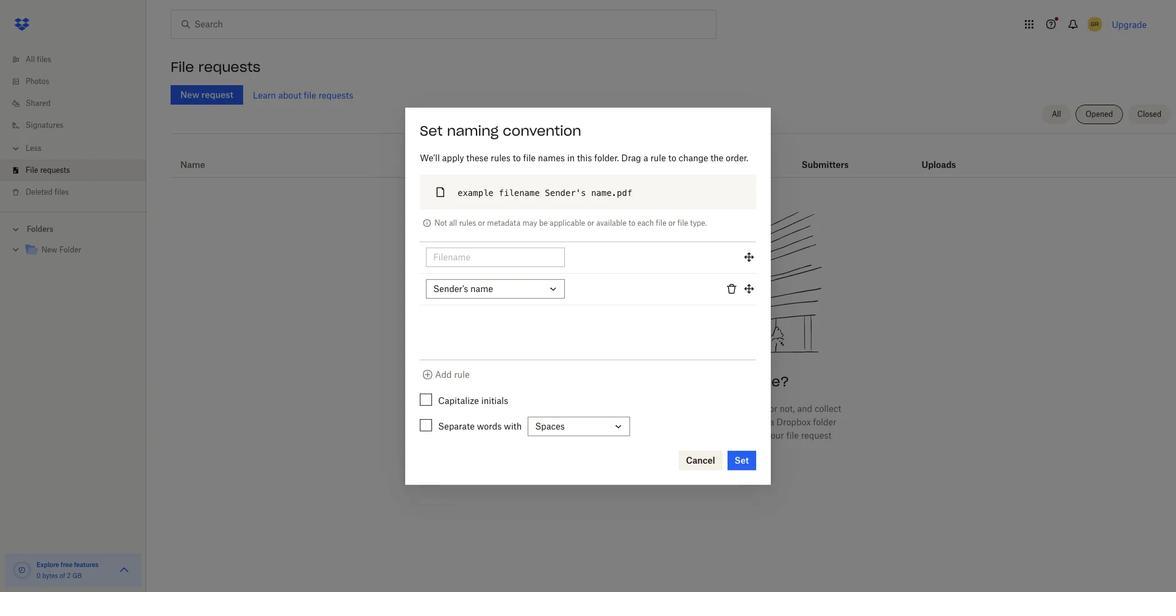 Task type: describe. For each thing, give the bounding box(es) containing it.
have
[[670, 404, 689, 415]]

automatically
[[652, 418, 707, 428]]

1 column header from the left
[[802, 143, 850, 172]]

add
[[435, 370, 452, 380]]

or left metadata
[[478, 218, 485, 228]]

signatures
[[26, 121, 63, 130]]

all button
[[1042, 105, 1071, 124]]

in inside set naming convention 'dialog'
[[567, 153, 575, 163]]

2 vertical spatial dropbox
[[677, 444, 712, 455]]

name.pdf
[[591, 188, 632, 198]]

you
[[515, 431, 530, 441]]

with
[[504, 422, 522, 432]]

from for anyone,
[[560, 404, 579, 415]]

file requests link
[[10, 160, 146, 182]]

photos
[[26, 77, 49, 86]]

features
[[74, 562, 99, 569]]

1 vertical spatial dropbox
[[777, 418, 811, 428]]

less image
[[10, 143, 22, 155]]

Spaces button
[[528, 417, 630, 437]]

privacy
[[585, 431, 614, 441]]

learn about file requests link
[[253, 90, 353, 100]]

new
[[41, 246, 57, 255]]

deleted
[[26, 188, 53, 197]]

1 horizontal spatial file requests
[[171, 59, 261, 76]]

1 horizontal spatial file
[[171, 59, 194, 76]]

2 horizontal spatial requests
[[319, 90, 353, 100]]

sender's name button
[[420, 274, 756, 306]]

requests inside list item
[[40, 166, 70, 175]]

file left the names
[[523, 153, 536, 163]]

organized
[[709, 418, 749, 428]]

names
[[538, 153, 565, 163]]

learn
[[253, 90, 276, 100]]

account.
[[714, 444, 749, 455]]

name
[[180, 160, 205, 170]]

naming
[[447, 122, 499, 139]]

each
[[637, 218, 654, 228]]

folders button
[[0, 220, 146, 238]]

set naming convention
[[420, 122, 581, 139]]

account
[[735, 404, 767, 415]]

all for all files
[[26, 55, 35, 64]]

folders
[[27, 225, 53, 234]]

file left type.
[[678, 218, 688, 228]]

gb
[[72, 573, 82, 580]]

important,
[[626, 431, 668, 441]]

closed
[[1138, 110, 1162, 119]]

sender's inside the 'sender's name' button
[[433, 284, 468, 294]]

cannot
[[598, 444, 626, 455]]

closed button
[[1128, 105, 1171, 124]]

separate words with
[[438, 422, 522, 432]]

all files
[[26, 55, 51, 64]]

applicable
[[550, 218, 585, 228]]

opened
[[1086, 110, 1113, 119]]

file right about
[[304, 90, 316, 100]]

file right each
[[656, 218, 667, 228]]

words
[[477, 422, 502, 432]]

request
[[505, 404, 538, 415]]

explore
[[37, 562, 59, 569]]

0 horizontal spatial your
[[543, 418, 561, 428]]

opened button
[[1076, 105, 1123, 124]]

about
[[278, 90, 301, 100]]

them
[[510, 418, 531, 428]]

created
[[442, 160, 475, 170]]

all for all
[[1052, 110, 1061, 119]]

someone?
[[714, 374, 789, 391]]

files
[[602, 418, 621, 428]]

initials
[[481, 396, 508, 406]]

0 vertical spatial sender's
[[545, 188, 586, 198]]

dropbox.
[[563, 418, 600, 428]]

be inside set naming convention 'dialog'
[[539, 218, 548, 228]]

bytes
[[42, 573, 58, 580]]

separate
[[438, 422, 475, 432]]

your
[[565, 431, 583, 441]]

be inside "request files from anyone, whether they have a dropbox account or not, and collect them in your dropbox. files will be automatically organized into a dropbox folder you choose. your privacy is important, so those who upload to your file request cannot access your dropbox account."
[[640, 418, 650, 428]]

files for request
[[541, 404, 558, 415]]

and
[[797, 404, 812, 415]]

spaces
[[535, 422, 565, 432]]

upgrade link
[[1112, 19, 1147, 30]]

folder
[[813, 418, 837, 428]]

set for set
[[735, 456, 749, 466]]

upload
[[726, 431, 754, 441]]

1 horizontal spatial requests
[[198, 59, 261, 76]]

name
[[470, 284, 493, 294]]

who
[[707, 431, 724, 441]]

new folder
[[41, 246, 81, 255]]

set naming convention dialog
[[405, 107, 771, 485]]

will
[[624, 418, 638, 428]]

of
[[60, 573, 65, 580]]

something
[[598, 374, 672, 391]]

new folder link
[[24, 243, 137, 259]]

the
[[711, 153, 724, 163]]

2
[[67, 573, 71, 580]]

files for deleted
[[55, 188, 69, 197]]

is
[[617, 431, 623, 441]]

all
[[449, 218, 457, 228]]

file requests list item
[[0, 160, 146, 182]]

less
[[26, 144, 41, 153]]

filename
[[499, 188, 540, 198]]

apply
[[442, 153, 464, 163]]

available
[[596, 218, 627, 228]]

learn about file requests
[[253, 90, 353, 100]]

from for someone?
[[677, 374, 710, 391]]

request files from anyone, whether they have a dropbox account or not, and collect them in your dropbox. files will be automatically organized into a dropbox folder you choose. your privacy is important, so those who upload to your file request cannot access your dropbox account.
[[505, 404, 841, 455]]



Task type: vqa. For each thing, say whether or not it's contained in the screenshot.
SENDER'S NAME "button"
yes



Task type: locate. For each thing, give the bounding box(es) containing it.
sender's name
[[433, 284, 493, 294]]

set button
[[727, 451, 756, 471]]

example filename sender's name.pdf
[[458, 188, 632, 198]]

or left 'available'
[[587, 218, 594, 228]]

row
[[171, 138, 1176, 178]]

folder
[[59, 246, 81, 255]]

a right have
[[691, 404, 696, 415]]

1 horizontal spatial set
[[735, 456, 749, 466]]

0 vertical spatial all
[[26, 55, 35, 64]]

they
[[650, 404, 667, 415]]

0 vertical spatial requests
[[198, 59, 261, 76]]

dropbox down not,
[[777, 418, 811, 428]]

rule
[[651, 153, 666, 163], [454, 370, 470, 380]]

a right into
[[769, 418, 774, 428]]

metadata
[[487, 218, 521, 228]]

deleted files
[[26, 188, 69, 197]]

free
[[61, 562, 73, 569]]

add rule
[[435, 370, 470, 380]]

1 horizontal spatial from
[[677, 374, 710, 391]]

or right each
[[669, 218, 676, 228]]

in right them
[[534, 418, 541, 428]]

your down into
[[766, 431, 784, 441]]

into
[[752, 418, 767, 428]]

cancel
[[686, 456, 715, 466]]

dropbox up "organized"
[[698, 404, 732, 415]]

0 vertical spatial dropbox
[[698, 404, 732, 415]]

rules right these
[[491, 153, 511, 163]]

explore free features 0 bytes of 2 gb
[[37, 562, 99, 580]]

1 horizontal spatial your
[[657, 444, 675, 455]]

need something from someone?
[[558, 374, 789, 391]]

pro trial element
[[664, 158, 684, 172]]

file left request
[[786, 431, 799, 441]]

file inside list item
[[26, 166, 38, 175]]

to left change
[[668, 153, 676, 163]]

0 horizontal spatial requests
[[40, 166, 70, 175]]

we'll apply these rules to file names in this folder. drag a rule to change the order.
[[420, 153, 748, 163]]

0 horizontal spatial sender's
[[433, 284, 468, 294]]

0 horizontal spatial all
[[26, 55, 35, 64]]

rules
[[491, 153, 511, 163], [459, 218, 476, 228]]

0 horizontal spatial file requests
[[26, 166, 70, 175]]

be up important,
[[640, 418, 650, 428]]

from up dropbox.
[[560, 404, 579, 415]]

rule inside add rule button
[[454, 370, 470, 380]]

or left not,
[[769, 404, 777, 415]]

0 horizontal spatial files
[[37, 55, 51, 64]]

0 horizontal spatial in
[[534, 418, 541, 428]]

requests up 'deleted files'
[[40, 166, 70, 175]]

from up have
[[677, 374, 710, 391]]

capitalize initials
[[438, 396, 508, 406]]

dropbox image
[[10, 12, 34, 37]]

0 vertical spatial in
[[567, 153, 575, 163]]

we'll
[[420, 153, 440, 163]]

1 vertical spatial rule
[[454, 370, 470, 380]]

from
[[677, 374, 710, 391], [560, 404, 579, 415]]

1 vertical spatial files
[[55, 188, 69, 197]]

1 vertical spatial be
[[640, 418, 650, 428]]

1 horizontal spatial sender's
[[545, 188, 586, 198]]

files for all
[[37, 55, 51, 64]]

your up choose.
[[543, 418, 561, 428]]

1 vertical spatial in
[[534, 418, 541, 428]]

a right the drag in the right top of the page
[[643, 153, 648, 163]]

files right deleted
[[55, 188, 69, 197]]

files up "photos"
[[37, 55, 51, 64]]

1 horizontal spatial a
[[691, 404, 696, 415]]

file inside "request files from anyone, whether they have a dropbox account or not, and collect them in your dropbox. files will be automatically organized into a dropbox folder you choose. your privacy is important, so those who upload to your file request cannot access your dropbox account."
[[786, 431, 799, 441]]

0 horizontal spatial set
[[420, 122, 443, 139]]

1 horizontal spatial rules
[[491, 153, 511, 163]]

1 horizontal spatial be
[[640, 418, 650, 428]]

0 vertical spatial rules
[[491, 153, 511, 163]]

rule right the drag in the right top of the page
[[651, 153, 666, 163]]

column header
[[802, 143, 850, 172], [922, 143, 971, 172]]

requests
[[198, 59, 261, 76], [319, 90, 353, 100], [40, 166, 70, 175]]

not,
[[780, 404, 795, 415]]

1 vertical spatial all
[[1052, 110, 1061, 119]]

all inside button
[[1052, 110, 1061, 119]]

2 horizontal spatial your
[[766, 431, 784, 441]]

0 horizontal spatial column header
[[802, 143, 850, 172]]

2 vertical spatial your
[[657, 444, 675, 455]]

set inside "button"
[[735, 456, 749, 466]]

Filename text field
[[433, 251, 558, 264]]

1 vertical spatial from
[[560, 404, 579, 415]]

2 vertical spatial files
[[541, 404, 558, 415]]

your down so at the right of page
[[657, 444, 675, 455]]

1 vertical spatial a
[[691, 404, 696, 415]]

need
[[558, 374, 594, 391]]

0 vertical spatial rule
[[651, 153, 666, 163]]

a
[[643, 153, 648, 163], [691, 404, 696, 415], [769, 418, 774, 428]]

2 horizontal spatial files
[[541, 404, 558, 415]]

or
[[478, 218, 485, 228], [587, 218, 594, 228], [669, 218, 676, 228], [769, 404, 777, 415]]

1 horizontal spatial all
[[1052, 110, 1061, 119]]

row containing name
[[171, 138, 1176, 178]]

requests right about
[[319, 90, 353, 100]]

0 vertical spatial from
[[677, 374, 710, 391]]

all files link
[[10, 49, 146, 71]]

collect
[[815, 404, 841, 415]]

list containing all files
[[0, 41, 146, 212]]

requests up the learn
[[198, 59, 261, 76]]

1 vertical spatial sender's
[[433, 284, 468, 294]]

1 horizontal spatial rule
[[651, 153, 666, 163]]

2 vertical spatial a
[[769, 418, 774, 428]]

set
[[420, 122, 443, 139], [735, 456, 749, 466]]

or inside "request files from anyone, whether they have a dropbox account or not, and collect them in your dropbox. files will be automatically organized into a dropbox folder you choose. your privacy is important, so those who upload to your file request cannot access your dropbox account."
[[769, 404, 777, 415]]

1 vertical spatial file
[[26, 166, 38, 175]]

deleted files link
[[10, 182, 146, 204]]

0 vertical spatial file
[[171, 59, 194, 76]]

file requests up 'deleted files'
[[26, 166, 70, 175]]

0 vertical spatial set
[[420, 122, 443, 139]]

0 vertical spatial a
[[643, 153, 648, 163]]

a inside 'dialog'
[[643, 153, 648, 163]]

add rule button
[[420, 368, 470, 383]]

anyone,
[[581, 404, 612, 415]]

0 vertical spatial files
[[37, 55, 51, 64]]

1 horizontal spatial in
[[567, 153, 575, 163]]

to
[[513, 153, 521, 163], [668, 153, 676, 163], [629, 218, 635, 228], [756, 431, 764, 441]]

rules right all
[[459, 218, 476, 228]]

quota usage element
[[12, 561, 32, 581]]

1 vertical spatial rules
[[459, 218, 476, 228]]

in
[[567, 153, 575, 163], [534, 418, 541, 428]]

those
[[682, 431, 704, 441]]

0 vertical spatial be
[[539, 218, 548, 228]]

1 vertical spatial file requests
[[26, 166, 70, 175]]

dropbox
[[698, 404, 732, 415], [777, 418, 811, 428], [677, 444, 712, 455]]

0
[[37, 573, 41, 580]]

shared link
[[10, 93, 146, 115]]

upgrade
[[1112, 19, 1147, 30]]

shared
[[26, 99, 51, 108]]

folder.
[[594, 153, 619, 163]]

sender's left name
[[433, 284, 468, 294]]

change
[[679, 153, 708, 163]]

dropbox up cancel
[[677, 444, 712, 455]]

your
[[543, 418, 561, 428], [766, 431, 784, 441], [657, 444, 675, 455]]

to inside "request files from anyone, whether they have a dropbox account or not, and collect them in your dropbox. files will be automatically organized into a dropbox folder you choose. your privacy is important, so those who upload to your file request cannot access your dropbox account."
[[756, 431, 764, 441]]

files inside "request files from anyone, whether they have a dropbox account or not, and collect them in your dropbox. files will be automatically organized into a dropbox folder you choose. your privacy is important, so those who upload to your file request cannot access your dropbox account."
[[541, 404, 558, 415]]

set down 'account.'
[[735, 456, 749, 466]]

2 vertical spatial requests
[[40, 166, 70, 175]]

be right may
[[539, 218, 548, 228]]

order.
[[726, 153, 748, 163]]

access
[[628, 444, 655, 455]]

file
[[304, 90, 316, 100], [523, 153, 536, 163], [656, 218, 667, 228], [678, 218, 688, 228], [786, 431, 799, 441]]

capitalize
[[438, 396, 479, 406]]

files up spaces
[[541, 404, 558, 415]]

0 horizontal spatial file
[[26, 166, 38, 175]]

sender's up applicable
[[545, 188, 586, 198]]

1 vertical spatial requests
[[319, 90, 353, 100]]

to left each
[[629, 218, 635, 228]]

0 horizontal spatial from
[[560, 404, 579, 415]]

1 vertical spatial set
[[735, 456, 749, 466]]

this
[[577, 153, 592, 163]]

choose.
[[532, 431, 563, 441]]

list
[[0, 41, 146, 212]]

these
[[466, 153, 488, 163]]

1 horizontal spatial column header
[[922, 143, 971, 172]]

rule right add
[[454, 370, 470, 380]]

created button
[[442, 158, 475, 172]]

to down the set naming convention
[[513, 153, 521, 163]]

all up "photos"
[[26, 55, 35, 64]]

all
[[26, 55, 35, 64], [1052, 110, 1061, 119]]

drag
[[621, 153, 641, 163]]

be
[[539, 218, 548, 228], [640, 418, 650, 428]]

2 horizontal spatial a
[[769, 418, 774, 428]]

0 vertical spatial file requests
[[171, 59, 261, 76]]

to down into
[[756, 431, 764, 441]]

convention
[[503, 122, 581, 139]]

file requests inside list item
[[26, 166, 70, 175]]

1 vertical spatial your
[[766, 431, 784, 441]]

example
[[458, 188, 494, 198]]

0 horizontal spatial rules
[[459, 218, 476, 228]]

Sender's name button
[[426, 279, 565, 299]]

0 horizontal spatial be
[[539, 218, 548, 228]]

in inside "request files from anyone, whether they have a dropbox account or not, and collect them in your dropbox. files will be automatically organized into a dropbox folder you choose. your privacy is important, so those who upload to your file request cannot access your dropbox account."
[[534, 418, 541, 428]]

signatures link
[[10, 115, 146, 137]]

0 horizontal spatial rule
[[454, 370, 470, 380]]

set for set naming convention
[[420, 122, 443, 139]]

0 horizontal spatial a
[[643, 153, 648, 163]]

in left this
[[567, 153, 575, 163]]

from inside "request files from anyone, whether they have a dropbox account or not, and collect them in your dropbox. files will be automatically organized into a dropbox folder you choose. your privacy is important, so those who upload to your file request cannot access your dropbox account."
[[560, 404, 579, 415]]

set up we'll
[[420, 122, 443, 139]]

0 vertical spatial your
[[543, 418, 561, 428]]

file requests
[[171, 59, 261, 76], [26, 166, 70, 175]]

2 column header from the left
[[922, 143, 971, 172]]

all left opened
[[1052, 110, 1061, 119]]

1 horizontal spatial files
[[55, 188, 69, 197]]

cancel button
[[679, 451, 722, 471]]

file requests up the learn
[[171, 59, 261, 76]]



